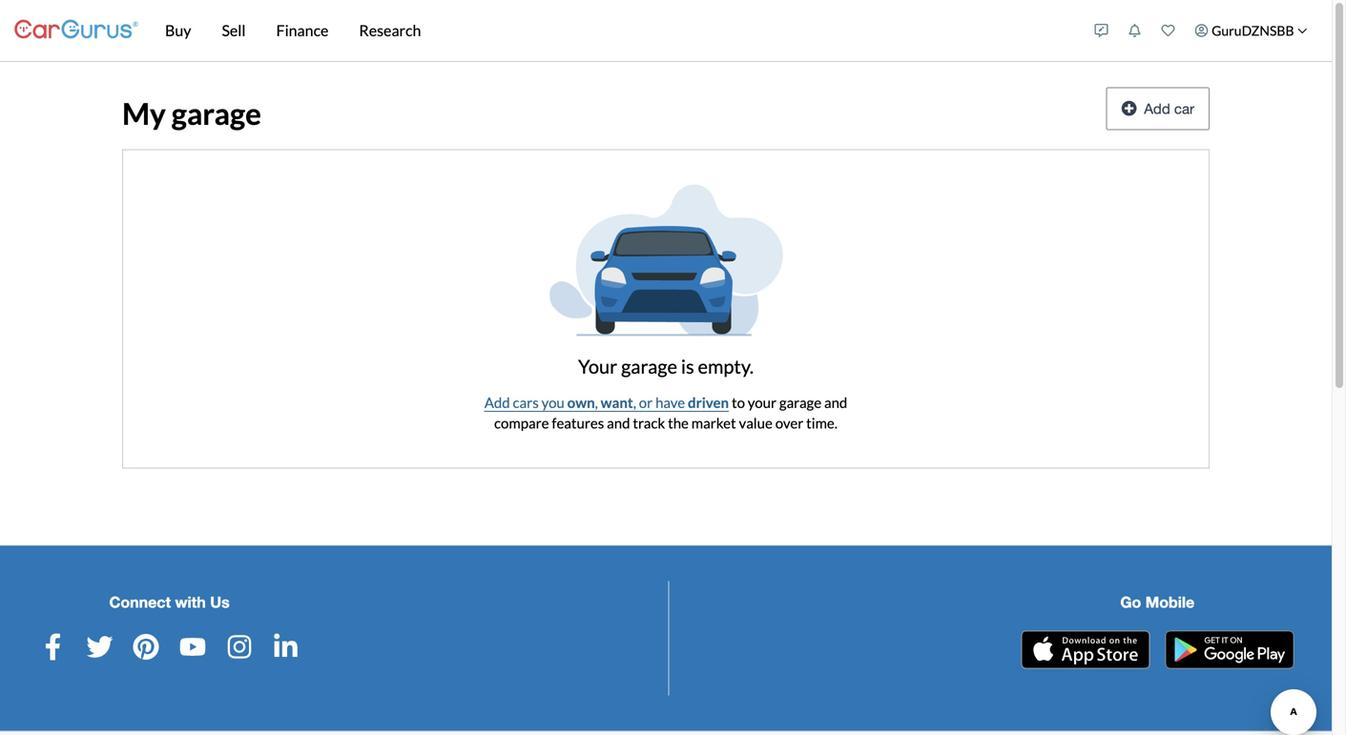 Task type: vqa. For each thing, say whether or not it's contained in the screenshot.
Last name field
no



Task type: describe. For each thing, give the bounding box(es) containing it.
add a car review image
[[1095, 24, 1108, 37]]

have
[[656, 394, 685, 411]]

add for add car
[[1144, 100, 1171, 117]]

or
[[639, 394, 653, 411]]

sell button
[[207, 0, 261, 61]]

your
[[748, 394, 777, 411]]

compare
[[494, 415, 549, 432]]

facebook image
[[40, 634, 66, 661]]

time.
[[806, 415, 838, 432]]

track
[[633, 415, 665, 432]]

car
[[1175, 100, 1195, 117]]

linkedin image
[[272, 634, 299, 661]]

1 vertical spatial and
[[607, 415, 630, 432]]

add car button
[[1106, 87, 1210, 130]]

my garage
[[122, 95, 261, 131]]

youtube image
[[179, 634, 206, 661]]

add cars you own , want , or have driven
[[484, 394, 729, 411]]

cargurus logo homepage link image
[[14, 3, 138, 58]]

garage for your
[[621, 355, 677, 378]]

garage for my
[[172, 95, 261, 131]]

instagram image
[[226, 634, 253, 661]]

user icon image
[[1195, 24, 1209, 37]]

finance button
[[261, 0, 344, 61]]

features
[[552, 415, 604, 432]]

own
[[567, 394, 595, 411]]

gurudznsbb
[[1212, 22, 1294, 39]]

add car
[[1144, 100, 1195, 117]]

your garage is empty.
[[578, 355, 754, 378]]

buy
[[165, 21, 191, 40]]

cars
[[513, 394, 539, 411]]

to
[[732, 394, 745, 411]]

download on the app store image
[[1021, 631, 1150, 669]]

market
[[692, 415, 736, 432]]

chevron down image
[[1298, 26, 1308, 36]]

saved cars image
[[1162, 24, 1175, 37]]

go
[[1121, 594, 1141, 612]]

pinterest image
[[133, 634, 160, 661]]

mobile
[[1146, 594, 1195, 612]]

garage inside to your garage and compare features and track the market value over time.
[[779, 394, 822, 411]]

empty.
[[698, 355, 754, 378]]

research button
[[344, 0, 436, 61]]

twitter image
[[86, 634, 113, 661]]

1 , from the left
[[595, 394, 598, 411]]



Task type: locate. For each thing, give the bounding box(es) containing it.
to your garage and compare features and track the market value over time.
[[494, 394, 848, 432]]

, left want
[[595, 394, 598, 411]]

0 vertical spatial garage
[[172, 95, 261, 131]]

gurudznsbb menu
[[1085, 4, 1318, 57]]

connect with us
[[109, 594, 230, 612]]

add for add cars you own , want , or have driven
[[484, 394, 510, 411]]

add
[[1144, 100, 1171, 117], [484, 394, 510, 411]]

2 vertical spatial garage
[[779, 394, 822, 411]]

1 horizontal spatial garage
[[621, 355, 677, 378]]

go mobile
[[1121, 594, 1195, 612]]

1 vertical spatial garage
[[621, 355, 677, 378]]

and down want
[[607, 415, 630, 432]]

,
[[595, 394, 598, 411], [633, 394, 636, 411]]

1 horizontal spatial and
[[824, 394, 848, 411]]

0 vertical spatial add
[[1144, 100, 1171, 117]]

the
[[668, 415, 689, 432]]

your
[[578, 355, 618, 378]]

add left cars
[[484, 394, 510, 411]]

garage
[[172, 95, 261, 131], [621, 355, 677, 378], [779, 394, 822, 411]]

garage right 'my'
[[172, 95, 261, 131]]

0 vertical spatial and
[[824, 394, 848, 411]]

plus circle image
[[1122, 101, 1137, 116]]

connect
[[109, 594, 171, 612]]

you
[[542, 394, 565, 411]]

sell
[[222, 21, 246, 40]]

, left or
[[633, 394, 636, 411]]

add inside button
[[1144, 100, 1171, 117]]

0 horizontal spatial and
[[607, 415, 630, 432]]

with
[[175, 594, 206, 612]]

and
[[824, 394, 848, 411], [607, 415, 630, 432]]

my
[[122, 95, 166, 131]]

us
[[210, 594, 230, 612]]

cargurus logo homepage link link
[[14, 3, 138, 58]]

is
[[681, 355, 694, 378]]

garage up or
[[621, 355, 677, 378]]

add left car
[[1144, 100, 1171, 117]]

1 horizontal spatial add
[[1144, 100, 1171, 117]]

0 horizontal spatial ,
[[595, 394, 598, 411]]

buy button
[[150, 0, 207, 61]]

2 , from the left
[[633, 394, 636, 411]]

research
[[359, 21, 421, 40]]

menu bar
[[138, 0, 1085, 61]]

over
[[776, 415, 804, 432]]

0 horizontal spatial garage
[[172, 95, 261, 131]]

driven
[[688, 394, 729, 411]]

and up time.
[[824, 394, 848, 411]]

open notifications image
[[1128, 24, 1142, 37]]

garage up over
[[779, 394, 822, 411]]

gurudznsbb button
[[1185, 4, 1318, 57]]

value
[[739, 415, 773, 432]]

want
[[601, 394, 633, 411]]

2 horizontal spatial garage
[[779, 394, 822, 411]]

menu bar containing buy
[[138, 0, 1085, 61]]

finance
[[276, 21, 329, 40]]

1 vertical spatial add
[[484, 394, 510, 411]]

1 horizontal spatial ,
[[633, 394, 636, 411]]

get it on google play image
[[1165, 631, 1294, 669]]

0 horizontal spatial add
[[484, 394, 510, 411]]



